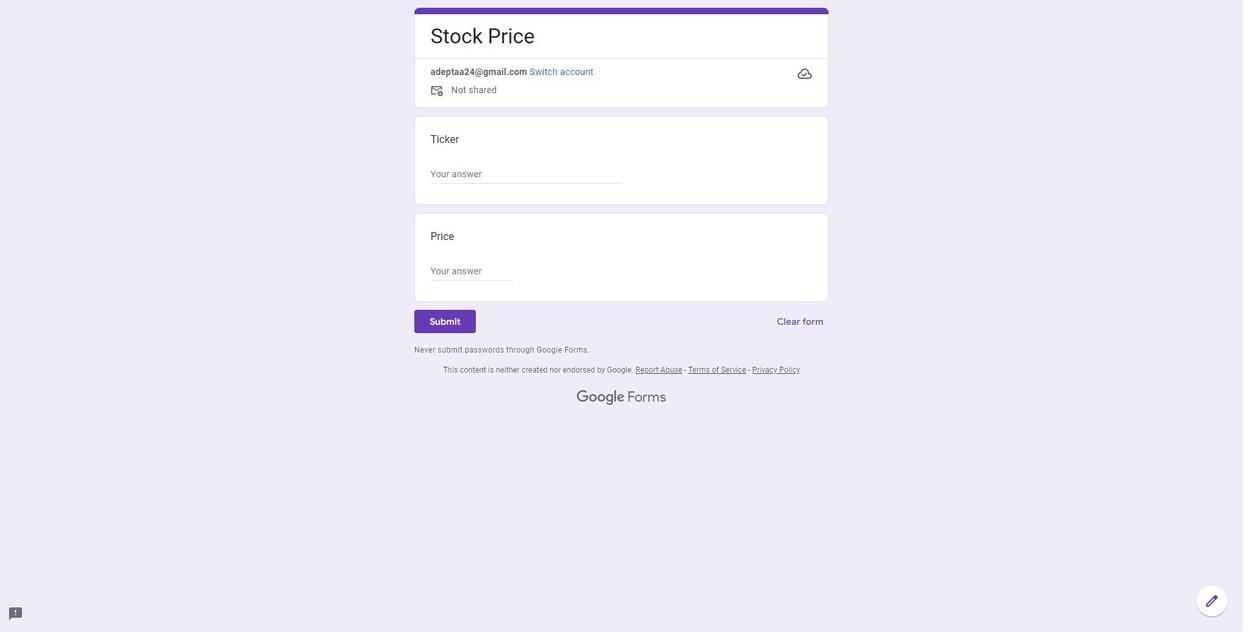 Task type: vqa. For each thing, say whether or not it's contained in the screenshot.
ALL VERSIONS
no



Task type: locate. For each thing, give the bounding box(es) containing it.
None text field
[[431, 264, 514, 280]]

google image
[[577, 391, 625, 406]]

your email and google account are not part of your response image
[[431, 0, 452, 351]]

heading
[[431, 23, 535, 51]]

None text field
[[431, 167, 622, 183]]

list
[[415, 116, 829, 303]]

report a problem to google image
[[8, 607, 23, 623]]



